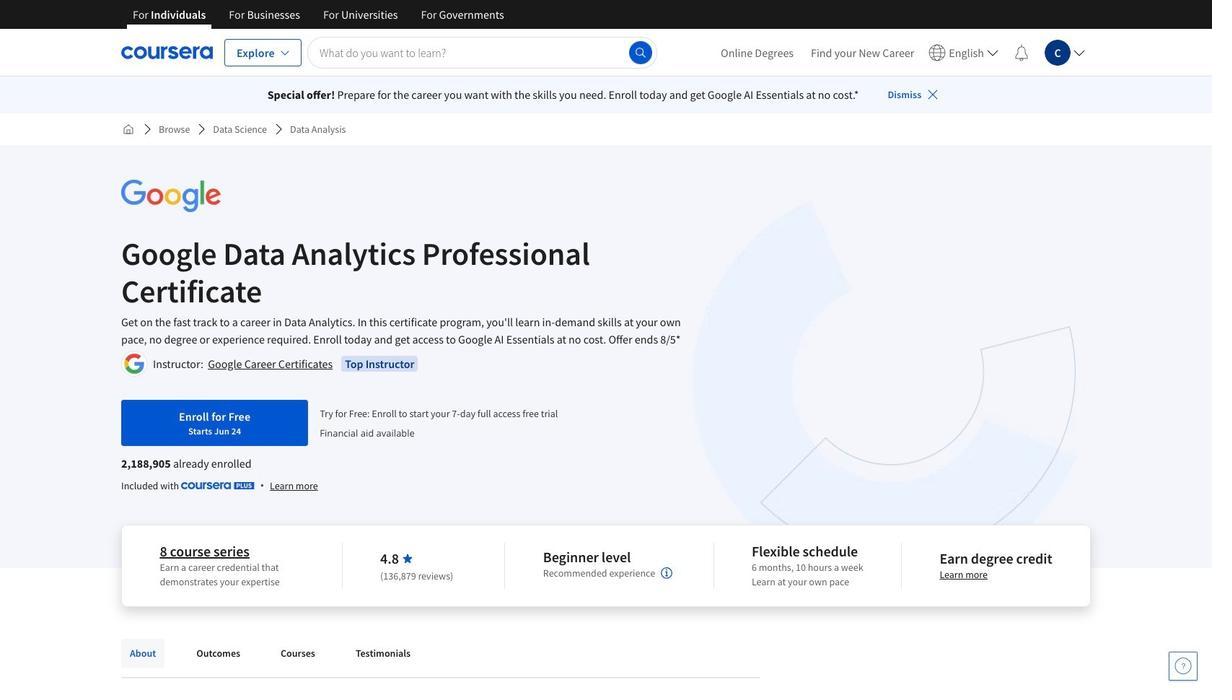 Task type: vqa. For each thing, say whether or not it's contained in the screenshot.
menu
yes



Task type: locate. For each thing, give the bounding box(es) containing it.
What do you want to learn? text field
[[307, 36, 658, 68]]

google image
[[121, 180, 221, 212]]

help center image
[[1175, 658, 1193, 675]]

google career certificates image
[[123, 353, 145, 375]]

menu
[[713, 29, 1092, 76]]

coursera image
[[121, 41, 213, 64]]

None search field
[[307, 36, 658, 68]]



Task type: describe. For each thing, give the bounding box(es) containing it.
learn more about degree credit element
[[940, 567, 988, 582]]

information about difficulty level pre-requisites. image
[[661, 567, 673, 579]]

coursera plus image
[[181, 482, 255, 490]]

banner navigation
[[121, 0, 516, 29]]

home image
[[123, 123, 134, 135]]



